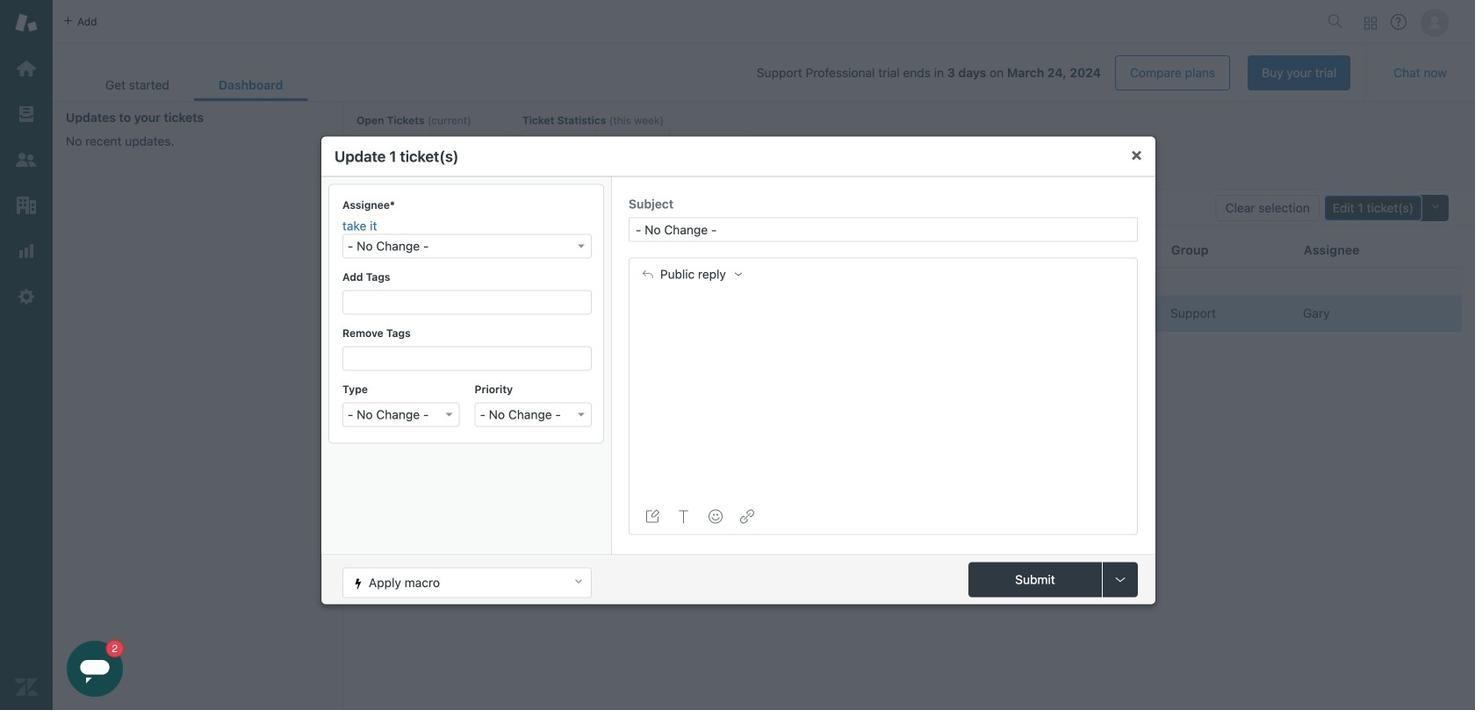 Task type: vqa. For each thing, say whether or not it's contained in the screenshot.
2nd row from the top
no



Task type: describe. For each thing, give the bounding box(es) containing it.
arrow down image
[[578, 245, 585, 248]]

Select All Tickets checkbox
[[370, 244, 381, 256]]

get help image
[[1391, 14, 1407, 30]]

zendesk image
[[15, 676, 38, 699]]

draft mode image
[[646, 510, 660, 524]]

views image
[[15, 103, 38, 126]]

organizations image
[[15, 194, 38, 217]]

format text image
[[677, 510, 691, 524]]

zendesk products image
[[1365, 17, 1377, 29]]

1 arrow down image from the left
[[446, 413, 453, 417]]



Task type: locate. For each thing, give the bounding box(es) containing it.
customers image
[[15, 148, 38, 171]]

None checkbox
[[370, 308, 381, 319]]

get started image
[[15, 57, 38, 80]]

None field
[[344, 291, 592, 311], [344, 347, 592, 367], [344, 291, 592, 311], [344, 347, 592, 367]]

grid
[[343, 233, 1476, 711]]

add link (cmd k) image
[[741, 510, 755, 524]]

None text field
[[629, 217, 1138, 242]]

insert emojis image
[[709, 510, 723, 524]]

reporting image
[[15, 240, 38, 263]]

main element
[[0, 0, 53, 711]]

arrow down image
[[446, 413, 453, 417], [578, 413, 585, 417]]

tab
[[81, 69, 194, 101]]

tab list
[[81, 69, 308, 101]]

March 24, 2024 text field
[[1008, 65, 1102, 80]]

Public reply composer text field
[[635, 293, 1132, 332]]

2 arrow down image from the left
[[578, 413, 585, 417]]

admin image
[[15, 285, 38, 308]]

0 horizontal spatial arrow down image
[[446, 413, 453, 417]]

1 horizontal spatial arrow down image
[[578, 413, 585, 417]]

arrow up image
[[573, 575, 585, 588]]

zendesk support image
[[15, 11, 38, 34]]



